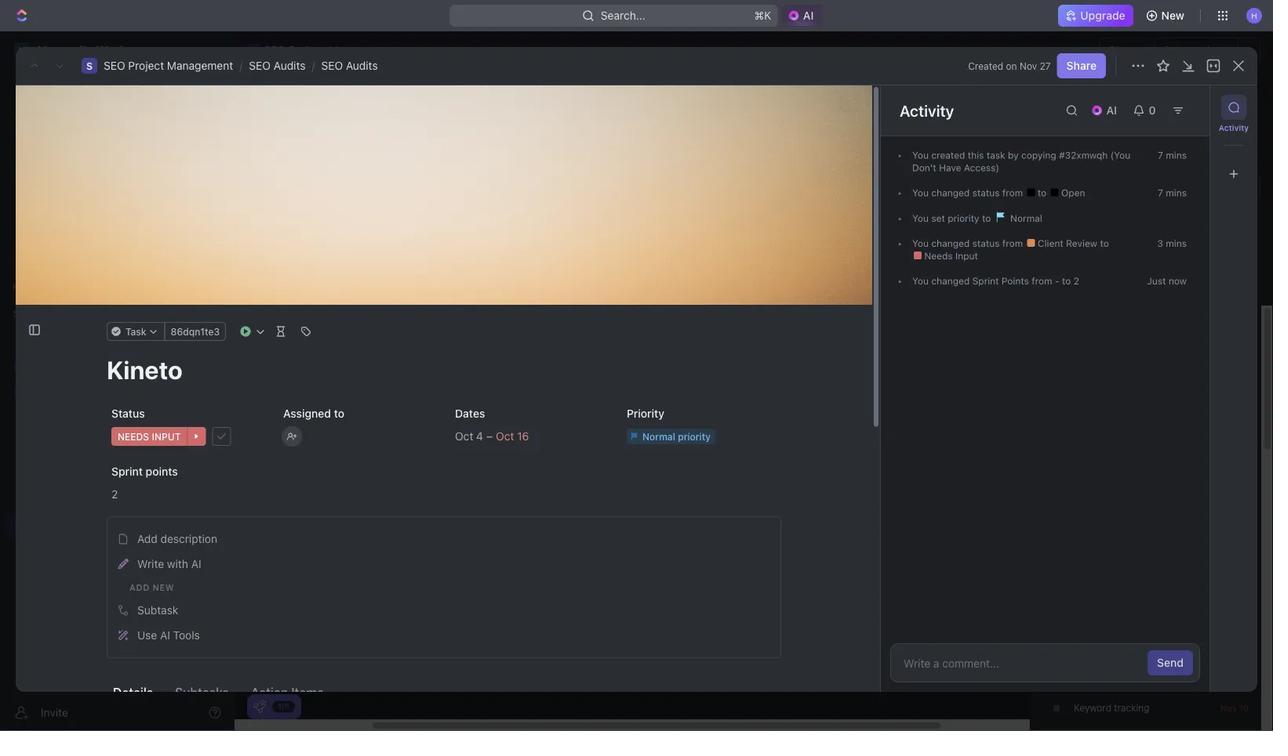 Task type: describe. For each thing, give the bounding box(es) containing it.
send button
[[1148, 651, 1193, 676]]

overdue tasks link
[[464, 141, 544, 163]]

upgrade link
[[1058, 5, 1133, 27]]

subtask button
[[112, 598, 776, 624]]

competition
[[1172, 673, 1224, 684]]

just now
[[1147, 276, 1187, 287]]

with
[[167, 558, 188, 571]]

to left normal
[[982, 213, 991, 224]]

1 you from the top
[[912, 150, 929, 161]]

⌘k
[[754, 9, 771, 22]]

ai right ⌘k
[[803, 9, 814, 22]]

0 horizontal spatial nov
[[1020, 60, 1037, 71]]

0
[[1149, 104, 1156, 117]]

16
[[517, 430, 529, 443]]

write with ai
[[137, 558, 201, 571]]

tasks
[[1234, 285, 1257, 296]]

to right review
[[1100, 238, 1109, 249]]

now
[[1169, 276, 1187, 287]]

seo project management link for seo project management, , element to the middle
[[104, 59, 233, 72]]

normal priority
[[642, 431, 711, 442]]

7 for created this task by copying
[[1158, 150, 1163, 161]]

s inside seo project management tree
[[19, 520, 25, 531]]

to right assigned
[[334, 407, 344, 420]]

inbox
[[38, 109, 65, 122]]

1 vertical spatial nov
[[1221, 704, 1237, 714]]

5 you from the top
[[912, 276, 929, 287]]

write
[[137, 558, 164, 571]]

activity inside task sidebar navigation tab list
[[1219, 123, 1249, 132]]

seo inside tree
[[38, 519, 60, 532]]

details button
[[107, 679, 159, 707]]

0 vertical spatial ai button
[[781, 5, 823, 27]]

status for needs input
[[972, 238, 1000, 249]]

add task
[[1160, 101, 1207, 114]]

(you
[[1110, 150, 1130, 161]]

assigned to
[[283, 407, 344, 420]]

new
[[1161, 9, 1184, 22]]

changed for open
[[931, 187, 970, 198]]

action items
[[251, 685, 324, 700]]

3 changed from the top
[[931, 276, 970, 287]]

ai button
[[1084, 98, 1126, 123]]

set
[[931, 213, 945, 224]]

4 you from the top
[[912, 238, 929, 249]]

user group image
[[16, 387, 28, 397]]

urgent tasks
[[370, 146, 438, 158]]

2 seo audits link from the left
[[321, 59, 378, 72]]

-
[[1055, 276, 1059, 287]]

action
[[251, 685, 288, 700]]

home
[[38, 82, 68, 95]]

0 button
[[1126, 98, 1166, 123]]

sort by
[[1046, 284, 1078, 295]]

86dqn1te3
[[171, 326, 220, 337]]

reposition button
[[616, 274, 690, 299]]

urgent tasks link
[[367, 141, 438, 163]]

to right -
[[1062, 276, 1071, 287]]

share button down upgrade
[[1100, 38, 1149, 63]]

1 vertical spatial seo project management, , element
[[82, 58, 97, 74]]

3 mins
[[1157, 238, 1187, 249]]

2 oct from the left
[[496, 430, 514, 443]]

10
[[1239, 704, 1249, 714]]

oct 4 – oct 16
[[455, 430, 529, 443]]

from for open
[[1002, 187, 1023, 198]]

use ai tools
[[137, 629, 200, 642]]

1 audits from the left
[[274, 59, 305, 72]]

2 button
[[107, 481, 266, 509]]

keyword tracking
[[1074, 703, 1150, 714]]

timeline link
[[569, 141, 616, 163]]

favorites
[[13, 282, 54, 293]]

dates
[[455, 407, 485, 420]]

find
[[1074, 673, 1093, 684]]

from for needs input
[[1002, 238, 1023, 249]]

task sidebar navigation tab list
[[1217, 95, 1251, 187]]

sort
[[1046, 284, 1065, 295]]

management inside tree
[[102, 519, 170, 532]]

search
[[1022, 146, 1058, 158]]

seo project management, , element inside seo project management tree
[[14, 518, 30, 533]]

upgrade
[[1080, 9, 1125, 22]]

send
[[1157, 657, 1184, 670]]

inbox link
[[6, 103, 220, 128]]

0 horizontal spatial share
[[1067, 59, 1097, 72]]

sprint points
[[111, 465, 178, 478]]

task inside task dropdown button
[[126, 326, 146, 337]]

ai button inside task sidebar content section
[[1084, 98, 1126, 123]]

2 / from the left
[[312, 59, 315, 72]]

seo project management link for seo project management, , element within the seo project management tree
[[38, 513, 216, 538]]

docs link
[[6, 129, 220, 155]]

7 mins for changed status from
[[1158, 187, 1187, 198]]

#32xmwqh
[[1059, 150, 1108, 161]]

7 mins for created this task by copying
[[1158, 150, 1187, 161]]

27
[[1040, 60, 1051, 71]]

–
[[486, 430, 493, 443]]

use ai tools button
[[112, 624, 776, 649]]

nov 10
[[1221, 704, 1249, 714]]

normal
[[642, 431, 675, 442]]

low-
[[1153, 673, 1172, 684]]

2 vertical spatial from
[[1032, 276, 1052, 287]]

seo project management inside tree
[[38, 519, 170, 532]]

changed status from for open
[[929, 187, 1026, 198]]

by inside task sidebar content section
[[1008, 150, 1019, 161]]

overdue tasks
[[467, 146, 544, 158]]

7 for changed status from
[[1158, 187, 1163, 198]]

priority
[[627, 407, 664, 420]]

automations button
[[1156, 38, 1237, 62]]

4
[[476, 430, 483, 443]]

items
[[291, 685, 324, 700]]

details
[[113, 685, 153, 700]]

Edit task name text field
[[107, 355, 781, 385]]

created
[[968, 60, 1003, 71]]

add for add task
[[1160, 101, 1180, 114]]

2 you from the top
[[912, 187, 929, 198]]

add task button
[[1150, 95, 1217, 120]]

change cover button
[[690, 274, 780, 299]]

urgent
[[370, 146, 406, 158]]

access)
[[964, 162, 999, 173]]

s seo project management
[[251, 44, 396, 56]]

subtask
[[137, 604, 178, 617]]

points
[[146, 465, 178, 478]]

today
[[253, 181, 281, 192]]

activity inside task sidebar content section
[[900, 101, 954, 120]]

url
[[1108, 643, 1127, 654]]

needs input inside dropdown button
[[118, 431, 181, 442]]

this
[[968, 150, 984, 161]]

needs input inside task sidebar content section
[[922, 251, 978, 262]]

seo project management / seo audits / seo audits
[[104, 59, 378, 72]]

input inside dropdown button
[[152, 431, 181, 442]]



Task type: locate. For each thing, give the bounding box(es) containing it.
status for open
[[972, 187, 1000, 198]]

1 vertical spatial seo project management link
[[38, 513, 216, 538]]

1 horizontal spatial ai button
[[1084, 98, 1126, 123]]

update url
[[1074, 643, 1127, 654]]

tasks for overdue tasks
[[514, 146, 544, 158]]

tasks left timeline link
[[514, 146, 544, 158]]

changed status from for needs input
[[929, 238, 1026, 249]]

1 horizontal spatial oct
[[496, 430, 514, 443]]

0 vertical spatial from
[[1002, 187, 1023, 198]]

spaces
[[13, 308, 46, 319]]

1 vertical spatial needs
[[118, 431, 149, 442]]

0 vertical spatial changed status from
[[929, 187, 1026, 198]]

0 vertical spatial 7
[[1158, 150, 1163, 161]]

1 horizontal spatial input
[[955, 251, 978, 262]]

needs input down "set priority to"
[[922, 251, 978, 262]]

2 right -
[[1074, 276, 1079, 287]]

1 horizontal spatial audits
[[346, 59, 378, 72]]

1 horizontal spatial overdue
[[1121, 251, 1161, 262]]

2 vertical spatial changed
[[931, 276, 970, 287]]

from up normal
[[1002, 187, 1023, 198]]

client review
[[1035, 238, 1100, 249]]

add for add description
[[137, 533, 157, 546]]

7
[[1158, 150, 1163, 161], [1158, 187, 1163, 198]]

nov left 27
[[1020, 60, 1037, 71]]

audits
[[274, 59, 305, 72], [346, 59, 378, 72]]

task
[[987, 150, 1005, 161]]

goals link
[[6, 209, 220, 235]]

status down "set priority to"
[[972, 238, 1000, 249]]

priority inside dropdown button
[[678, 431, 711, 442]]

1 vertical spatial changed
[[931, 238, 970, 249]]

0 vertical spatial priority
[[948, 213, 979, 224]]

normal priority button
[[622, 423, 781, 451]]

1 horizontal spatial task
[[1183, 101, 1207, 114]]

1 vertical spatial add
[[137, 533, 157, 546]]

nov
[[1020, 60, 1037, 71], [1221, 704, 1237, 714]]

1 vertical spatial changed status from
[[929, 238, 1026, 249]]

needs input
[[922, 251, 978, 262], [118, 431, 181, 442]]

1 changed from the top
[[931, 187, 970, 198]]

2 mins from the top
[[1166, 187, 1187, 198]]

add inside add description 'button'
[[137, 533, 157, 546]]

priority inside task sidebar content section
[[948, 213, 979, 224]]

7 mins
[[1158, 150, 1187, 161], [1158, 187, 1187, 198]]

1 horizontal spatial priority
[[948, 213, 979, 224]]

0 vertical spatial input
[[955, 251, 978, 262]]

client
[[1038, 238, 1063, 249]]

0 horizontal spatial seo audits link
[[249, 59, 305, 72]]

1 vertical spatial seo project management
[[38, 519, 170, 532]]

0 vertical spatial nov
[[1020, 60, 1037, 71]]

subtasks button
[[169, 679, 235, 707]]

1 vertical spatial from
[[1002, 238, 1023, 249]]

priority for set
[[948, 213, 979, 224]]

seo project management link
[[104, 59, 233, 72], [38, 513, 216, 538]]

use
[[137, 629, 157, 642]]

changed status from down "set priority to"
[[929, 238, 1026, 249]]

0 vertical spatial seo project management
[[272, 94, 531, 120]]

status
[[111, 407, 145, 420]]

2 vertical spatial add
[[129, 583, 150, 593]]

topics
[[1227, 673, 1254, 684]]

nov left 10
[[1221, 704, 1237, 714]]

h
[[1251, 11, 1257, 20]]

0 horizontal spatial audits
[[274, 59, 305, 72]]

input down "set priority to"
[[955, 251, 978, 262]]

1 vertical spatial priority
[[678, 431, 711, 442]]

1 horizontal spatial s
[[86, 60, 93, 71]]

from
[[1002, 187, 1023, 198], [1002, 238, 1023, 249], [1032, 276, 1052, 287]]

7 right (you at the top of page
[[1158, 150, 1163, 161]]

1 vertical spatial ai button
[[1084, 98, 1126, 123]]

seo
[[264, 44, 286, 56], [104, 59, 125, 72], [249, 59, 271, 72], [321, 59, 343, 72], [272, 94, 315, 120], [38, 519, 60, 532]]

overview
[[293, 146, 341, 158]]

1 seo audits link from the left
[[249, 59, 305, 72]]

created this task by copying
[[929, 150, 1059, 161]]

from left -
[[1032, 276, 1052, 287]]

changed for needs input
[[931, 238, 970, 249]]

update
[[1074, 643, 1106, 654]]

1 vertical spatial status
[[972, 238, 1000, 249]]

2 tasks from the left
[[514, 146, 544, 158]]

0 vertical spatial seo project management, , element
[[248, 44, 260, 56]]

created
[[931, 150, 965, 161]]

2 vertical spatial seo project management, , element
[[14, 518, 30, 533]]

0 vertical spatial by
[[1008, 150, 1019, 161]]

sprint
[[972, 276, 999, 287], [111, 465, 143, 478]]

0 horizontal spatial seo project management, , element
[[14, 518, 30, 533]]

0 horizontal spatial task
[[126, 326, 146, 337]]

1 horizontal spatial /
[[312, 59, 315, 72]]

open
[[1059, 187, 1085, 198]]

normal
[[1008, 213, 1042, 224]]

seo project management, , element
[[248, 44, 260, 56], [82, 58, 97, 74], [14, 518, 30, 533]]

from down normal
[[1002, 238, 1023, 249]]

just
[[1147, 276, 1166, 287]]

task right 0
[[1183, 101, 1207, 114]]

0 vertical spatial 7 mins
[[1158, 150, 1187, 161]]

add inside add task button
[[1160, 101, 1180, 114]]

unscheduled
[[1046, 251, 1109, 262]]

add
[[1160, 101, 1180, 114], [137, 533, 157, 546], [129, 583, 150, 593]]

input up points
[[152, 431, 181, 442]]

onboarding checklist button element
[[253, 701, 266, 714]]

mins
[[1166, 150, 1187, 161], [1166, 187, 1187, 198], [1166, 238, 1187, 249]]

mins down add task button
[[1166, 150, 1187, 161]]

task sidebar content section
[[877, 85, 1210, 693]]

changed
[[931, 187, 970, 198], [931, 238, 970, 249], [931, 276, 970, 287]]

status
[[972, 187, 1000, 198], [972, 238, 1000, 249]]

competitors'
[[1095, 673, 1150, 684]]

1 changed status from from the top
[[929, 187, 1026, 198]]

0 horizontal spatial needs input
[[118, 431, 181, 442]]

change
[[700, 280, 739, 292]]

0 vertical spatial seo project management link
[[104, 59, 233, 72]]

0 vertical spatial add
[[1160, 101, 1180, 114]]

tasks right urgent
[[409, 146, 438, 158]]

dashboards link
[[6, 156, 220, 181]]

1 vertical spatial s
[[86, 60, 93, 71]]

changed status from down access)
[[929, 187, 1026, 198]]

have
[[939, 162, 961, 173]]

2 vertical spatial s
[[19, 520, 25, 531]]

s
[[251, 45, 257, 55], [86, 60, 93, 71], [19, 520, 25, 531]]

1 vertical spatial mins
[[1166, 187, 1187, 198]]

seo project management tree
[[6, 326, 220, 698]]

priority
[[948, 213, 979, 224], [678, 431, 711, 442]]

1 vertical spatial by
[[1067, 284, 1078, 295]]

2 horizontal spatial s
[[251, 45, 257, 55]]

1 horizontal spatial activity
[[1219, 123, 1249, 132]]

1 vertical spatial share
[[1067, 59, 1097, 72]]

sprint left points
[[111, 465, 143, 478]]

seo project management link up home link
[[104, 59, 233, 72]]

priority for normal
[[678, 431, 711, 442]]

0 vertical spatial activity
[[900, 101, 954, 120]]

1 7 mins from the top
[[1158, 150, 1187, 161]]

mins right the 3
[[1166, 238, 1187, 249]]

ai right use
[[160, 629, 170, 642]]

you
[[912, 150, 929, 161], [912, 187, 929, 198], [912, 213, 929, 224], [912, 238, 929, 249], [912, 276, 929, 287]]

sidebar navigation
[[0, 31, 235, 732]]

1 tasks from the left
[[409, 146, 438, 158]]

0 vertical spatial changed
[[931, 187, 970, 198]]

priority right set
[[948, 213, 979, 224]]

task left 86dqn1te3
[[126, 326, 146, 337]]

by right task
[[1008, 150, 1019, 161]]

2
[[1074, 276, 1079, 287], [111, 488, 118, 501]]

0 vertical spatial 2
[[1074, 276, 1079, 287]]

by right sort
[[1067, 284, 1078, 295]]

ai inside dropdown button
[[1106, 104, 1117, 117]]

0 vertical spatial task
[[1183, 101, 1207, 114]]

2 inside 2 dropdown button
[[111, 488, 118, 501]]

2 7 mins from the top
[[1158, 187, 1187, 198]]

7 mins down add task button
[[1158, 150, 1187, 161]]

input inside task sidebar content section
[[955, 251, 978, 262]]

mins for open
[[1166, 187, 1187, 198]]

write with ai button
[[112, 552, 776, 577]]

1 status from the top
[[972, 187, 1000, 198]]

seo project management link up pencil icon
[[38, 513, 216, 538]]

2 vertical spatial mins
[[1166, 238, 1187, 249]]

you changed sprint points from - to 2
[[912, 276, 1079, 287]]

2 horizontal spatial seo project management, , element
[[248, 44, 260, 56]]

mins down customize
[[1166, 187, 1187, 198]]

overdue for overdue tasks
[[467, 146, 511, 158]]

share right 27
[[1067, 59, 1097, 72]]

1 vertical spatial 7
[[1158, 187, 1163, 198]]

0 horizontal spatial s
[[19, 520, 25, 531]]

project inside tree
[[62, 519, 99, 532]]

sprint left 'points'
[[972, 276, 999, 287]]

pulse link
[[6, 183, 220, 208]]

1 horizontal spatial tasks
[[514, 146, 544, 158]]

0 horizontal spatial tasks
[[409, 146, 438, 158]]

1 horizontal spatial share
[[1109, 44, 1139, 56]]

activity
[[900, 101, 954, 120], [1219, 123, 1249, 132]]

needs inside dropdown button
[[118, 431, 149, 442]]

0 horizontal spatial oct
[[455, 430, 473, 443]]

3 mins from the top
[[1166, 238, 1187, 249]]

task button
[[107, 322, 165, 341]]

oct right '–'
[[496, 430, 514, 443]]

2 inside task sidebar content section
[[1074, 276, 1079, 287]]

1 / from the left
[[239, 59, 243, 72]]

0 vertical spatial needs
[[924, 251, 953, 262]]

1 horizontal spatial seo project management, , element
[[82, 58, 97, 74]]

1 vertical spatial 7 mins
[[1158, 187, 1187, 198]]

task inside add task button
[[1183, 101, 1207, 114]]

change cover button
[[690, 274, 780, 299]]

0 vertical spatial needs input
[[922, 251, 978, 262]]

set priority to
[[929, 213, 994, 224]]

3 you from the top
[[912, 213, 929, 224]]

0 horizontal spatial overdue
[[467, 146, 511, 158]]

1 vertical spatial sprint
[[111, 465, 143, 478]]

s inside s seo project management
[[251, 45, 257, 55]]

automations
[[1164, 44, 1229, 56]]

find competitors' low-competition topics
[[1074, 673, 1254, 684]]

customize button
[[1119, 141, 1199, 163]]

0 vertical spatial status
[[972, 187, 1000, 198]]

mins for needs input
[[1166, 238, 1187, 249]]

needs inside task sidebar content section
[[924, 251, 953, 262]]

needs down set
[[924, 251, 953, 262]]

seo project management link inside tree
[[38, 513, 216, 538]]

tasks for urgent tasks
[[409, 146, 438, 158]]

0 vertical spatial overdue
[[467, 146, 511, 158]]

project
[[288, 44, 325, 56], [128, 59, 164, 72], [320, 94, 391, 120], [62, 519, 99, 532]]

0 horizontal spatial ai button
[[781, 5, 823, 27]]

1 oct from the left
[[455, 430, 473, 443]]

don't
[[912, 162, 936, 173]]

1 horizontal spatial sprint
[[972, 276, 999, 287]]

1 vertical spatial needs input
[[118, 431, 181, 442]]

2 changed status from from the top
[[929, 238, 1026, 249]]

pencil image
[[118, 559, 128, 570]]

cover
[[742, 280, 771, 292]]

oct
[[455, 430, 473, 443], [496, 430, 514, 443]]

add right 0
[[1160, 101, 1180, 114]]

1 horizontal spatial needs input
[[922, 251, 978, 262]]

1 mins from the top
[[1166, 150, 1187, 161]]

overdue for overdue
[[1121, 251, 1161, 262]]

#32xmwqh (you don't have access)
[[912, 150, 1130, 173]]

0 horizontal spatial needs
[[118, 431, 149, 442]]

to
[[1038, 187, 1049, 198], [982, 213, 991, 224], [1100, 238, 1109, 249], [1062, 276, 1071, 287], [334, 407, 344, 420]]

0 horizontal spatial seo project management
[[38, 519, 170, 532]]

sprint inside task sidebar content section
[[972, 276, 999, 287]]

input
[[955, 251, 978, 262], [152, 431, 181, 442]]

share button right 27
[[1057, 53, 1106, 78]]

1 horizontal spatial needs
[[924, 251, 953, 262]]

oct left 4
[[455, 430, 473, 443]]

search button
[[1002, 141, 1063, 163]]

2 7 from the top
[[1158, 187, 1163, 198]]

0 horizontal spatial activity
[[900, 101, 954, 120]]

1 horizontal spatial seo project management
[[272, 94, 531, 120]]

7 mins down customize
[[1158, 187, 1187, 198]]

1 horizontal spatial nov
[[1221, 704, 1237, 714]]

0 vertical spatial sprint
[[972, 276, 999, 287]]

0 horizontal spatial priority
[[678, 431, 711, 442]]

customize
[[1140, 146, 1195, 158]]

1 vertical spatial activity
[[1219, 123, 1249, 132]]

add for add new
[[129, 583, 150, 593]]

0 vertical spatial share
[[1109, 44, 1139, 56]]

created on nov 27
[[968, 60, 1051, 71]]

0 horizontal spatial 2
[[111, 488, 118, 501]]

reposition
[[625, 280, 680, 292]]

add left new
[[129, 583, 150, 593]]

to left open
[[1038, 187, 1049, 198]]

ai button left 0
[[1084, 98, 1126, 123]]

ai left 0 "dropdown button"
[[1106, 104, 1117, 117]]

points
[[1002, 276, 1029, 287]]

ai right with
[[191, 558, 201, 571]]

1 horizontal spatial seo audits link
[[321, 59, 378, 72]]

2 changed from the top
[[931, 238, 970, 249]]

1 vertical spatial task
[[126, 326, 146, 337]]

1 horizontal spatial 2
[[1074, 276, 1079, 287]]

0 horizontal spatial by
[[1008, 150, 1019, 161]]

priority right normal
[[678, 431, 711, 442]]

overview link
[[289, 141, 341, 163]]

1 7 from the top
[[1158, 150, 1163, 161]]

0 horizontal spatial sprint
[[111, 465, 143, 478]]

seo project management up pencil icon
[[38, 519, 170, 532]]

2 audits from the left
[[346, 59, 378, 72]]

copying
[[1021, 150, 1056, 161]]

1 vertical spatial input
[[152, 431, 181, 442]]

status down access)
[[972, 187, 1000, 198]]

2 status from the top
[[972, 238, 1000, 249]]

1 horizontal spatial by
[[1067, 284, 1078, 295]]

0 vertical spatial mins
[[1166, 150, 1187, 161]]

ai button right ⌘k
[[781, 5, 823, 27]]

0 vertical spatial s
[[251, 45, 257, 55]]

0 horizontal spatial /
[[239, 59, 243, 72]]

onboarding checklist button image
[[253, 701, 266, 714]]

add up write
[[137, 533, 157, 546]]

seo project management up urgent tasks
[[272, 94, 531, 120]]

1 vertical spatial overdue
[[1121, 251, 1161, 262]]

needs down status
[[118, 431, 149, 442]]

0 horizontal spatial input
[[152, 431, 181, 442]]

7 down customize button
[[1158, 187, 1163, 198]]

1 vertical spatial 2
[[111, 488, 118, 501]]

by
[[1008, 150, 1019, 161], [1067, 284, 1078, 295]]

share down upgrade
[[1109, 44, 1139, 56]]

dashboards
[[38, 162, 99, 175]]

change cover
[[700, 280, 771, 292]]

timeline
[[573, 146, 616, 158]]

needs input down status
[[118, 431, 181, 442]]

2 down sprint points
[[111, 488, 118, 501]]



Task type: vqa. For each thing, say whether or not it's contained in the screenshot.
first "Tasks" from left
yes



